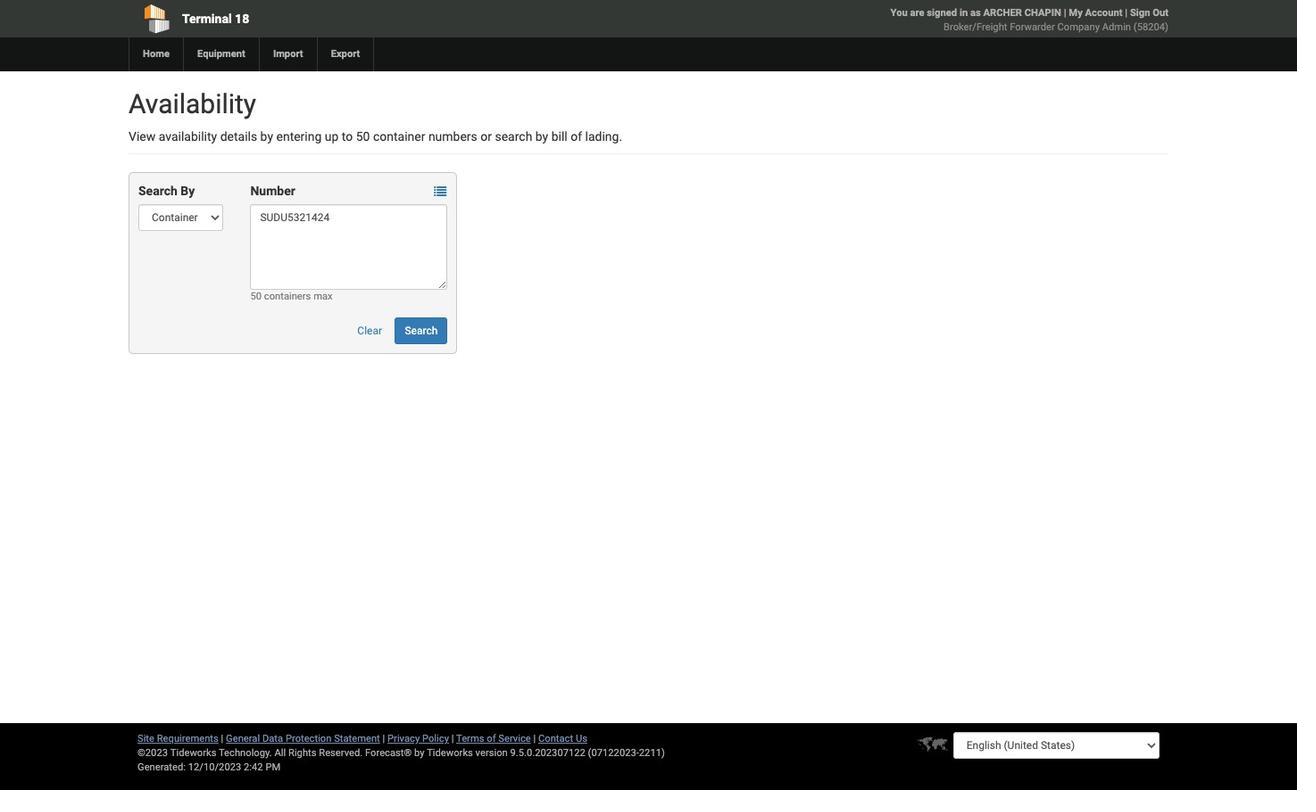 Task type: vqa. For each thing, say whether or not it's contained in the screenshot.
the Terminal 18
yes



Task type: locate. For each thing, give the bounding box(es) containing it.
us
[[576, 734, 587, 745]]

terms
[[456, 734, 484, 745]]

number
[[250, 184, 295, 198]]

export link
[[317, 37, 374, 71]]

50
[[356, 129, 370, 144], [250, 291, 262, 303]]

0 horizontal spatial search
[[138, 184, 177, 198]]

1 vertical spatial search
[[405, 325, 438, 337]]

general data protection statement link
[[226, 734, 380, 745]]

my
[[1069, 7, 1083, 19]]

Number text field
[[250, 204, 448, 290]]

1 horizontal spatial search
[[405, 325, 438, 337]]

privacy
[[387, 734, 420, 745]]

home
[[143, 48, 170, 60]]

of right bill
[[571, 129, 582, 144]]

lading.
[[585, 129, 622, 144]]

1 horizontal spatial by
[[414, 748, 425, 760]]

1 vertical spatial of
[[487, 734, 496, 745]]

generated:
[[137, 762, 186, 774]]

(58204)
[[1134, 21, 1169, 33]]

export
[[331, 48, 360, 60]]

50 left containers
[[250, 291, 262, 303]]

entering
[[276, 129, 322, 144]]

account
[[1085, 7, 1123, 19]]

|
[[1064, 7, 1066, 19], [1125, 7, 1128, 19], [221, 734, 223, 745], [383, 734, 385, 745], [451, 734, 454, 745], [533, 734, 536, 745]]

broker/freight
[[944, 21, 1007, 33]]

statement
[[334, 734, 380, 745]]

1 horizontal spatial 50
[[356, 129, 370, 144]]

sign out link
[[1130, 7, 1169, 19]]

0 horizontal spatial of
[[487, 734, 496, 745]]

forwarder
[[1010, 21, 1055, 33]]

search
[[138, 184, 177, 198], [405, 325, 438, 337]]

1 vertical spatial 50
[[250, 291, 262, 303]]

| up forecast®
[[383, 734, 385, 745]]

search left the by
[[138, 184, 177, 198]]

show list image
[[434, 186, 447, 198]]

rights
[[288, 748, 316, 760]]

search right clear on the top left of the page
[[405, 325, 438, 337]]

to
[[342, 129, 353, 144]]

numbers
[[428, 129, 477, 144]]

50 right to
[[356, 129, 370, 144]]

2:42
[[244, 762, 263, 774]]

| left sign
[[1125, 7, 1128, 19]]

bill
[[551, 129, 568, 144]]

by inside "site requirements | general data protection statement | privacy policy | terms of service | contact us ©2023 tideworks technology. all rights reserved. forecast® by tideworks version 9.5.0.202307122 (07122023-2211) generated: 12/10/2023 2:42 pm"
[[414, 748, 425, 760]]

2211)
[[639, 748, 665, 760]]

0 vertical spatial of
[[571, 129, 582, 144]]

by right the details
[[260, 129, 273, 144]]

privacy policy link
[[387, 734, 449, 745]]

9.5.0.202307122
[[510, 748, 585, 760]]

of up version
[[487, 734, 496, 745]]

of
[[571, 129, 582, 144], [487, 734, 496, 745]]

pm
[[265, 762, 281, 774]]

chapin
[[1025, 7, 1061, 19]]

or
[[481, 129, 492, 144]]

by down 'privacy policy' link
[[414, 748, 425, 760]]

| left my at top right
[[1064, 7, 1066, 19]]

reserved.
[[319, 748, 363, 760]]

import
[[273, 48, 303, 60]]

0 vertical spatial 50
[[356, 129, 370, 144]]

by left bill
[[535, 129, 548, 144]]

by
[[260, 129, 273, 144], [535, 129, 548, 144], [414, 748, 425, 760]]

general
[[226, 734, 260, 745]]

my account link
[[1069, 7, 1123, 19]]

search for search by
[[138, 184, 177, 198]]

search for search
[[405, 325, 438, 337]]

of inside "site requirements | general data protection statement | privacy policy | terms of service | contact us ©2023 tideworks technology. all rights reserved. forecast® by tideworks version 9.5.0.202307122 (07122023-2211) generated: 12/10/2023 2:42 pm"
[[487, 734, 496, 745]]

protection
[[286, 734, 332, 745]]

0 vertical spatial search
[[138, 184, 177, 198]]

equipment
[[197, 48, 245, 60]]

details
[[220, 129, 257, 144]]

search inside button
[[405, 325, 438, 337]]

search button
[[395, 318, 448, 345]]

18
[[235, 12, 249, 26]]

0 horizontal spatial by
[[260, 129, 273, 144]]



Task type: describe. For each thing, give the bounding box(es) containing it.
import link
[[259, 37, 317, 71]]

admin
[[1102, 21, 1131, 33]]

service
[[498, 734, 531, 745]]

all
[[274, 748, 286, 760]]

tideworks
[[427, 748, 473, 760]]

requirements
[[157, 734, 219, 745]]

| up tideworks
[[451, 734, 454, 745]]

by
[[181, 184, 195, 198]]

availability
[[129, 88, 256, 120]]

terminal 18
[[182, 12, 249, 26]]

contact
[[538, 734, 573, 745]]

you
[[891, 7, 908, 19]]

clear
[[357, 325, 382, 337]]

clear button
[[348, 318, 392, 345]]

equipment link
[[183, 37, 259, 71]]

2 horizontal spatial by
[[535, 129, 548, 144]]

policy
[[422, 734, 449, 745]]

terms of service link
[[456, 734, 531, 745]]

50 containers max
[[250, 291, 333, 303]]

site requirements link
[[137, 734, 219, 745]]

container
[[373, 129, 425, 144]]

in
[[960, 7, 968, 19]]

contact us link
[[538, 734, 587, 745]]

signed
[[927, 7, 957, 19]]

as
[[970, 7, 981, 19]]

| up the 9.5.0.202307122
[[533, 734, 536, 745]]

are
[[910, 7, 924, 19]]

home link
[[129, 37, 183, 71]]

| left general
[[221, 734, 223, 745]]

sign
[[1130, 7, 1150, 19]]

(07122023-
[[588, 748, 639, 760]]

you are signed in as archer chapin | my account | sign out broker/freight forwarder company admin (58204)
[[891, 7, 1169, 33]]

up
[[325, 129, 339, 144]]

company
[[1057, 21, 1100, 33]]

out
[[1153, 7, 1169, 19]]

terminal 18 link
[[129, 0, 546, 37]]

version
[[475, 748, 508, 760]]

0 horizontal spatial 50
[[250, 291, 262, 303]]

search by
[[138, 184, 195, 198]]

containers
[[264, 291, 311, 303]]

12/10/2023
[[188, 762, 241, 774]]

©2023 tideworks
[[137, 748, 216, 760]]

1 horizontal spatial of
[[571, 129, 582, 144]]

max
[[313, 291, 333, 303]]

search
[[495, 129, 532, 144]]

availability
[[159, 129, 217, 144]]

site
[[137, 734, 154, 745]]

view
[[129, 129, 156, 144]]

archer
[[983, 7, 1022, 19]]

terminal
[[182, 12, 232, 26]]

data
[[262, 734, 283, 745]]

view availability details by entering up to 50 container numbers or search by bill of lading.
[[129, 129, 622, 144]]

site requirements | general data protection statement | privacy policy | terms of service | contact us ©2023 tideworks technology. all rights reserved. forecast® by tideworks version 9.5.0.202307122 (07122023-2211) generated: 12/10/2023 2:42 pm
[[137, 734, 665, 774]]

technology.
[[219, 748, 272, 760]]

forecast®
[[365, 748, 412, 760]]



